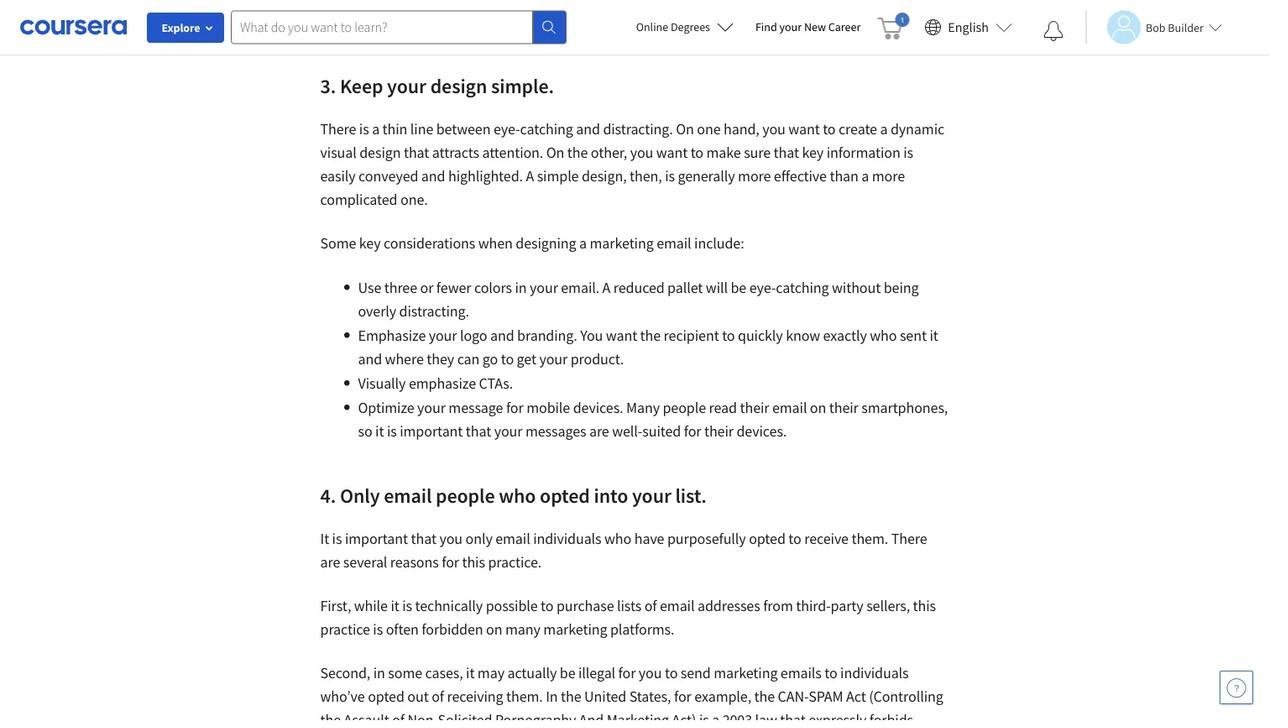 Task type: vqa. For each thing, say whether or not it's contained in the screenshot.
16
no



Task type: describe. For each thing, give the bounding box(es) containing it.
who inside use three or fewer colors in your email. a reduced pallet will be eye-catching without being overly distracting. emphasize your logo and branding. you want the recipient to quickly know exactly who sent it and where they can go to get your product. visually emphasize ctas. optimize your message for mobile devices. many people read their email on their smartphones, so it is important that your messages are well-suited for their devices.
[[870, 326, 897, 345]]

individuals inside second, in some cases, it may actually be illegal for you to send marketing emails to individuals who've opted out of receiving them. in the united states, for example, the can-spam act (controlling the assault of non-solicited pornography and marketing act) is a 2003 law that expressly forbi
[[841, 664, 909, 683]]

coursera image
[[20, 14, 127, 41]]

0 horizontal spatial who
[[499, 483, 536, 508]]

out
[[408, 687, 429, 706]]

distracting. inside use three or fewer colors in your email. a reduced pallet will be eye-catching without being overly distracting. emphasize your logo and branding. you want the recipient to quickly know exactly who sent it and where they can go to get your product. visually emphasize ctas. optimize your message for mobile devices. many people read their email on their smartphones, so it is important that your messages are well-suited for their devices.
[[399, 302, 469, 321]]

go
[[483, 350, 498, 369]]

expressly
[[809, 711, 867, 722]]

recipient
[[664, 326, 720, 345]]

who inside it is important that you only email individuals who have purposefully opted to receive them. there are several reasons for this practice.
[[605, 529, 632, 548]]

attention.
[[483, 143, 544, 162]]

practice
[[320, 620, 370, 639]]

a right 'designing'
[[580, 234, 587, 253]]

technically
[[415, 597, 483, 616]]

to inside it is important that you only email individuals who have purposefully opted to receive them. there are several reasons for this practice.
[[789, 529, 802, 548]]

may
[[478, 664, 505, 683]]

1 horizontal spatial of
[[432, 687, 444, 706]]

keep
[[340, 73, 383, 98]]

it right sent
[[930, 326, 939, 345]]

be inside second, in some cases, it may actually be illegal for you to send marketing emails to individuals who've opted out of receiving them. in the united states, for example, the can-spam act (controlling the assault of non-solicited pornography and marketing act) is a 2003 law that expressly forbi
[[560, 664, 576, 683]]

builder
[[1169, 20, 1204, 35]]

it inside first, while it is technically possible to purchase lists of email addresses from third-party sellers, this practice is often forbidden on many marketing platforms.
[[391, 597, 400, 616]]

a right than
[[862, 167, 870, 186]]

lists
[[617, 597, 642, 616]]

this inside it is important that you only email individuals who have purposefully opted to receive them. there are several reasons for this practice.
[[462, 553, 485, 572]]

list.
[[676, 483, 707, 508]]

a inside second, in some cases, it may actually be illegal for you to send marketing emails to individuals who've opted out of receiving them. in the united states, for example, the can-spam act (controlling the assault of non-solicited pornography and marketing act) is a 2003 law that expressly forbi
[[712, 711, 720, 722]]

opted inside it is important that you only email individuals who have purposefully opted to receive them. there are several reasons for this practice.
[[749, 529, 786, 548]]

for up act)
[[674, 687, 692, 706]]

a inside use three or fewer colors in your email. a reduced pallet will be eye-catching without being overly distracting. emphasize your logo and branding. you want the recipient to quickly know exactly who sent it and where they can go to get your product. visually emphasize ctas. optimize your message for mobile devices. many people read their email on their smartphones, so it is important that your messages are well-suited for their devices.
[[603, 278, 611, 297]]

it
[[320, 529, 329, 548]]

explore
[[162, 20, 200, 35]]

catching inside there is a thin line between eye-catching and distracting. on one hand, you want to create a dynamic visual design that attracts attention. on the other, you want to make sure that key information is easily conveyed and highlighted. a simple design, then, is generally more effective than a more complicated one.
[[520, 120, 574, 138]]

for down ctas.
[[506, 398, 524, 417]]

design, then,
[[582, 167, 662, 186]]

some
[[320, 234, 356, 253]]

it inside second, in some cases, it may actually be illegal for you to send marketing emails to individuals who've opted out of receiving them. in the united states, for example, the can-spam act (controlling the assault of non-solicited pornography and marketing act) is a 2003 law that expressly forbi
[[466, 664, 475, 683]]

logo
[[460, 326, 488, 345]]

from
[[764, 597, 794, 616]]

into
[[594, 483, 629, 508]]

is down the dynamic
[[904, 143, 914, 162]]

your left list.
[[632, 483, 672, 508]]

so
[[358, 422, 373, 441]]

(controlling
[[869, 687, 944, 706]]

0 horizontal spatial their
[[705, 422, 734, 441]]

make
[[707, 143, 741, 162]]

your left email.
[[530, 278, 558, 297]]

for right the "illegal"
[[619, 664, 636, 683]]

in inside second, in some cases, it may actually be illegal for you to send marketing emails to individuals who've opted out of receiving them. in the united states, for example, the can-spam act (controlling the assault of non-solicited pornography and marketing act) is a 2003 law that expressly forbi
[[374, 664, 385, 683]]

opted inside second, in some cases, it may actually be illegal for you to send marketing emails to individuals who've opted out of receiving them. in the united states, for example, the can-spam act (controlling the assault of non-solicited pornography and marketing act) is a 2003 law that expressly forbi
[[368, 687, 405, 706]]

0 horizontal spatial key
[[359, 234, 381, 253]]

3.
[[320, 73, 336, 98]]

key inside there is a thin line between eye-catching and distracting. on one hand, you want to create a dynamic visual design that attracts attention. on the other, you want to make sure that key information is easily conveyed and highlighted. a simple design, then, is generally more effective than a more complicated one.
[[803, 143, 824, 162]]

What do you want to learn? text field
[[231, 10, 533, 44]]

marketing inside first, while it is technically possible to purchase lists of email addresses from third-party sellers, this practice is often forbidden on many marketing platforms.
[[544, 620, 608, 639]]

0 vertical spatial on
[[676, 120, 694, 138]]

of inside first, while it is technically possible to purchase lists of email addresses from third-party sellers, this practice is often forbidden on many marketing platforms.
[[645, 597, 657, 616]]

0 vertical spatial want
[[789, 120, 820, 138]]

platforms.
[[611, 620, 675, 639]]

purchase
[[557, 597, 614, 616]]

and up other,
[[576, 120, 600, 138]]

that inside use three or fewer colors in your email. a reduced pallet will be eye-catching without being overly distracting. emphasize your logo and branding. you want the recipient to quickly know exactly who sent it and where they can go to get your product. visually emphasize ctas. optimize your message for mobile devices. many people read their email on their smartphones, so it is important that your messages are well-suited for their devices.
[[466, 422, 492, 441]]

cases,
[[425, 664, 463, 683]]

complicated
[[320, 190, 398, 209]]

pallet
[[668, 278, 703, 297]]

be inside use three or fewer colors in your email. a reduced pallet will be eye-catching without being overly distracting. emphasize your logo and branding. you want the recipient to quickly know exactly who sent it and where they can go to get your product. visually emphasize ctas. optimize your message for mobile devices. many people read their email on their smartphones, so it is important that your messages are well-suited for their devices.
[[731, 278, 747, 297]]

some key considerations when designing a marketing email include:
[[320, 234, 748, 253]]

your down emphasize
[[418, 398, 446, 417]]

smartphones,
[[862, 398, 949, 417]]

dynamic
[[891, 120, 945, 138]]

your down branding.
[[540, 350, 568, 369]]

catching inside use three or fewer colors in your email. a reduced pallet will be eye-catching without being overly distracting. emphasize your logo and branding. you want the recipient to quickly know exactly who sent it and where they can go to get your product. visually emphasize ctas. optimize your message for mobile devices. many people read their email on their smartphones, so it is important that your messages are well-suited for their devices.
[[776, 278, 829, 297]]

practice.
[[488, 553, 542, 572]]

messages
[[526, 422, 587, 441]]

is left often
[[373, 620, 383, 639]]

sure
[[744, 143, 771, 162]]

they
[[427, 350, 455, 369]]

people inside use three or fewer colors in your email. a reduced pallet will be eye-catching without being overly distracting. emphasize your logo and branding. you want the recipient to quickly know exactly who sent it and where they can go to get your product. visually emphasize ctas. optimize your message for mobile devices. many people read their email on their smartphones, so it is important that your messages are well-suited for their devices.
[[663, 398, 706, 417]]

important inside use three or fewer colors in your email. a reduced pallet will be eye-catching without being overly distracting. emphasize your logo and branding. you want the recipient to quickly know exactly who sent it and where they can go to get your product. visually emphasize ctas. optimize your message for mobile devices. many people read their email on their smartphones, so it is important that your messages are well-suited for their devices.
[[400, 422, 463, 441]]

where
[[385, 350, 424, 369]]

well-
[[612, 422, 643, 441]]

1 vertical spatial devices.
[[737, 422, 787, 441]]

is inside it is important that you only email individuals who have purposefully opted to receive them. there are several reasons for this practice.
[[332, 529, 342, 548]]

the down who've
[[320, 711, 341, 722]]

who've
[[320, 687, 365, 706]]

1 vertical spatial people
[[436, 483, 495, 508]]

non-
[[408, 711, 438, 722]]

optimize
[[358, 398, 415, 417]]

them. inside it is important that you only email individuals who have purposefully opted to receive them. there are several reasons for this practice.
[[852, 529, 889, 548]]

mobile
[[527, 398, 570, 417]]

example,
[[695, 687, 752, 706]]

there is a thin line between eye-catching and distracting. on one hand, you want to create a dynamic visual design that attracts attention. on the other, you want to make sure that key information is easily conveyed and highlighted. a simple design, then, is generally more effective than a more complicated one.
[[320, 120, 945, 209]]

individuals inside it is important that you only email individuals who have purposefully opted to receive them. there are several reasons for this practice.
[[533, 529, 602, 548]]

is left the thin
[[359, 120, 369, 138]]

many
[[506, 620, 541, 639]]

to up generally
[[691, 143, 704, 162]]

only
[[340, 483, 380, 508]]

english
[[949, 19, 989, 36]]

find your new career link
[[748, 17, 870, 38]]

4.
[[320, 483, 336, 508]]

emphasize
[[358, 326, 426, 345]]

use
[[358, 278, 382, 297]]

new
[[805, 19, 827, 34]]

actually
[[508, 664, 557, 683]]

1 horizontal spatial opted
[[540, 483, 590, 508]]

considerations
[[384, 234, 476, 253]]

one.
[[401, 190, 428, 209]]

second, in some cases, it may actually be illegal for you to send marketing emails to individuals who've opted out of receiving them. in the united states, for example, the can-spam act (controlling the assault of non-solicited pornography and marketing act) is a 2003 law that expressly forbi
[[320, 664, 944, 722]]

and up visually
[[358, 350, 382, 369]]

you up sure
[[763, 120, 786, 138]]

forbidden
[[422, 620, 483, 639]]

assault
[[344, 711, 389, 722]]

0 vertical spatial devices.
[[573, 398, 624, 417]]

three
[[384, 278, 417, 297]]

you up design, then,
[[631, 143, 654, 162]]

are inside use three or fewer colors in your email. a reduced pallet will be eye-catching without being overly distracting. emphasize your logo and branding. you want the recipient to quickly know exactly who sent it and where they can go to get your product. visually emphasize ctas. optimize your message for mobile devices. many people read their email on their smartphones, so it is important that your messages are well-suited for their devices.
[[590, 422, 610, 441]]

thin
[[383, 120, 408, 138]]

branding.
[[517, 326, 578, 345]]

quickly
[[738, 326, 783, 345]]

degrees
[[671, 19, 711, 34]]

to inside first, while it is technically possible to purchase lists of email addresses from third-party sellers, this practice is often forbidden on many marketing platforms.
[[541, 597, 554, 616]]

for right "suited"
[[684, 422, 702, 441]]

online degrees button
[[623, 8, 748, 45]]

overly
[[358, 302, 397, 321]]

it is important that you only email individuals who have purposefully opted to receive them. there are several reasons for this practice.
[[320, 529, 928, 572]]

and up one.
[[422, 167, 446, 186]]

2 vertical spatial of
[[392, 711, 405, 722]]

visually
[[358, 374, 406, 393]]

help center image
[[1227, 678, 1247, 698]]

know
[[786, 326, 821, 345]]

show notifications image
[[1044, 21, 1064, 41]]

to left quickly on the top of page
[[722, 326, 735, 345]]

can
[[457, 350, 480, 369]]



Task type: locate. For each thing, give the bounding box(es) containing it.
1 horizontal spatial a
[[603, 278, 611, 297]]

distracting. inside there is a thin line between eye-catching and distracting. on one hand, you want to create a dynamic visual design that attracts attention. on the other, you want to make sure that key information is easily conveyed and highlighted. a simple design, then, is generally more effective than a more complicated one.
[[603, 120, 673, 138]]

that up reasons
[[411, 529, 437, 548]]

a right email.
[[603, 278, 611, 297]]

on inside first, while it is technically possible to purchase lists of email addresses from third-party sellers, this practice is often forbidden on many marketing platforms.
[[486, 620, 503, 639]]

0 horizontal spatial want
[[606, 326, 638, 345]]

first,
[[320, 597, 351, 616]]

people up "suited"
[[663, 398, 706, 417]]

1 vertical spatial individuals
[[841, 664, 909, 683]]

2 horizontal spatial opted
[[749, 529, 786, 548]]

this down only
[[462, 553, 485, 572]]

1 horizontal spatial this
[[914, 597, 937, 616]]

the inside use three or fewer colors in your email. a reduced pallet will be eye-catching without being overly distracting. emphasize your logo and branding. you want the recipient to quickly know exactly who sent it and where they can go to get your product. visually emphasize ctas. optimize your message for mobile devices. many people read their email on their smartphones, so it is important that your messages are well-suited for their devices.
[[641, 326, 661, 345]]

email inside first, while it is technically possible to purchase lists of email addresses from third-party sellers, this practice is often forbidden on many marketing platforms.
[[660, 597, 695, 616]]

that inside second, in some cases, it may actually be illegal for you to send marketing emails to individuals who've opted out of receiving them. in the united states, for example, the can-spam act (controlling the assault of non-solicited pornography and marketing act) is a 2003 law that expressly forbi
[[781, 711, 806, 722]]

addresses
[[698, 597, 761, 616]]

the right the in
[[561, 687, 582, 706]]

shopping cart: 1 item image
[[878, 13, 910, 39]]

want
[[789, 120, 820, 138], [657, 143, 688, 162], [606, 326, 638, 345]]

this
[[462, 553, 485, 572], [914, 597, 937, 616]]

design up conveyed
[[360, 143, 401, 162]]

1 horizontal spatial devices.
[[737, 422, 787, 441]]

who left have
[[605, 529, 632, 548]]

1 horizontal spatial eye-
[[750, 278, 776, 297]]

0 horizontal spatial a
[[526, 167, 534, 186]]

0 horizontal spatial design
[[360, 143, 401, 162]]

who left sent
[[870, 326, 897, 345]]

between
[[437, 120, 491, 138]]

1 vertical spatial eye-
[[750, 278, 776, 297]]

important up several
[[345, 529, 408, 548]]

email inside use three or fewer colors in your email. a reduced pallet will be eye-catching without being overly distracting. emphasize your logo and branding. you want the recipient to quickly know exactly who sent it and where they can go to get your product. visually emphasize ctas. optimize your message for mobile devices. many people read their email on their smartphones, so it is important that your messages are well-suited for their devices.
[[773, 398, 808, 417]]

more
[[738, 167, 771, 186], [873, 167, 906, 186]]

easily
[[320, 167, 356, 186]]

devices. down read
[[737, 422, 787, 441]]

a inside there is a thin line between eye-catching and distracting. on one hand, you want to create a dynamic visual design that attracts attention. on the other, you want to make sure that key information is easily conveyed and highlighted. a simple design, then, is generally more effective than a more complicated one.
[[526, 167, 534, 186]]

want up the effective
[[789, 120, 820, 138]]

of right lists
[[645, 597, 657, 616]]

0 vertical spatial who
[[870, 326, 897, 345]]

key right some
[[359, 234, 381, 253]]

explore button
[[147, 13, 224, 43]]

0 vertical spatial important
[[400, 422, 463, 441]]

that down line
[[404, 143, 429, 162]]

a left simple
[[526, 167, 534, 186]]

0 vertical spatial marketing
[[590, 234, 654, 253]]

0 vertical spatial on
[[810, 398, 827, 417]]

1 horizontal spatial their
[[740, 398, 770, 417]]

0 vertical spatial a
[[526, 167, 534, 186]]

key up the effective
[[803, 143, 824, 162]]

send
[[681, 664, 711, 683]]

0 horizontal spatial on
[[547, 143, 565, 162]]

on inside use three or fewer colors in your email. a reduced pallet will be eye-catching without being overly distracting. emphasize your logo and branding. you want the recipient to quickly know exactly who sent it and where they can go to get your product. visually emphasize ctas. optimize your message for mobile devices. many people read their email on their smartphones, so it is important that your messages are well-suited for their devices.
[[810, 398, 827, 417]]

to up spam
[[825, 664, 838, 683]]

0 vertical spatial people
[[663, 398, 706, 417]]

key
[[803, 143, 824, 162], [359, 234, 381, 253]]

when
[[479, 234, 513, 253]]

one
[[697, 120, 721, 138]]

to
[[823, 120, 836, 138], [691, 143, 704, 162], [722, 326, 735, 345], [501, 350, 514, 369], [789, 529, 802, 548], [541, 597, 554, 616], [665, 664, 678, 683], [825, 664, 838, 683]]

marketing
[[607, 711, 669, 722]]

1 horizontal spatial individuals
[[841, 664, 909, 683]]

on up simple
[[547, 143, 565, 162]]

eye- right will
[[750, 278, 776, 297]]

them. right receive
[[852, 529, 889, 548]]

1 horizontal spatial are
[[590, 422, 610, 441]]

often
[[386, 620, 419, 639]]

0 vertical spatial in
[[515, 278, 527, 297]]

0 horizontal spatial more
[[738, 167, 771, 186]]

design inside there is a thin line between eye-catching and distracting. on one hand, you want to create a dynamic visual design that attracts attention. on the other, you want to make sure that key information is easily conveyed and highlighted. a simple design, then, is generally more effective than a more complicated one.
[[360, 143, 401, 162]]

email.
[[561, 278, 600, 297]]

conveyed
[[359, 167, 419, 186]]

individuals up practice.
[[533, 529, 602, 548]]

opted left into
[[540, 483, 590, 508]]

that down can-
[[781, 711, 806, 722]]

want inside use three or fewer colors in your email. a reduced pallet will be eye-catching without being overly distracting. emphasize your logo and branding. you want the recipient to quickly know exactly who sent it and where they can go to get your product. visually emphasize ctas. optimize your message for mobile devices. many people read their email on their smartphones, so it is important that your messages are well-suited for their devices.
[[606, 326, 638, 345]]

0 horizontal spatial on
[[486, 620, 503, 639]]

you
[[763, 120, 786, 138], [631, 143, 654, 162], [440, 529, 463, 548], [639, 664, 662, 683]]

1 horizontal spatial on
[[810, 398, 827, 417]]

your up the thin
[[387, 73, 427, 98]]

is right it
[[332, 529, 342, 548]]

0 horizontal spatial opted
[[368, 687, 405, 706]]

a right create
[[881, 120, 888, 138]]

for right reasons
[[442, 553, 459, 572]]

of left non-
[[392, 711, 405, 722]]

0 vertical spatial of
[[645, 597, 657, 616]]

in right the colors
[[515, 278, 527, 297]]

party
[[831, 597, 864, 616]]

1 horizontal spatial key
[[803, 143, 824, 162]]

important down emphasize
[[400, 422, 463, 441]]

that inside it is important that you only email individuals who have purposefully opted to receive them. there are several reasons for this practice.
[[411, 529, 437, 548]]

1 horizontal spatial them.
[[852, 529, 889, 548]]

0 vertical spatial are
[[590, 422, 610, 441]]

it right while
[[391, 597, 400, 616]]

you
[[581, 326, 603, 345]]

in inside use three or fewer colors in your email. a reduced pallet will be eye-catching without being overly distracting. emphasize your logo and branding. you want the recipient to quickly know exactly who sent it and where they can go to get your product. visually emphasize ctas. optimize your message for mobile devices. many people read their email on their smartphones, so it is important that your messages are well-suited for their devices.
[[515, 278, 527, 297]]

2 horizontal spatial who
[[870, 326, 897, 345]]

act
[[847, 687, 867, 706]]

0 horizontal spatial this
[[462, 553, 485, 572]]

suited
[[643, 422, 681, 441]]

0 horizontal spatial people
[[436, 483, 495, 508]]

effective
[[774, 167, 827, 186]]

want up generally
[[657, 143, 688, 162]]

on
[[810, 398, 827, 417], [486, 620, 503, 639]]

2 horizontal spatial want
[[789, 120, 820, 138]]

0 horizontal spatial in
[[374, 664, 385, 683]]

1 horizontal spatial design
[[431, 73, 487, 98]]

1 vertical spatial are
[[320, 553, 340, 572]]

the up simple
[[568, 143, 588, 162]]

the inside there is a thin line between eye-catching and distracting. on one hand, you want to create a dynamic visual design that attracts attention. on the other, you want to make sure that key information is easily conveyed and highlighted. a simple design, then, is generally more effective than a more complicated one.
[[568, 143, 588, 162]]

get
[[517, 350, 537, 369]]

to right go
[[501, 350, 514, 369]]

1 vertical spatial in
[[374, 664, 385, 683]]

possible
[[486, 597, 538, 616]]

the up the law
[[755, 687, 775, 706]]

line
[[411, 120, 434, 138]]

marketing up "example,"
[[714, 664, 778, 683]]

0 horizontal spatial there
[[320, 120, 356, 138]]

email left "include:"
[[657, 234, 692, 253]]

0 vertical spatial this
[[462, 553, 485, 572]]

you up states,
[[639, 664, 662, 683]]

this inside first, while it is technically possible to purchase lists of email addresses from third-party sellers, this practice is often forbidden on many marketing platforms.
[[914, 597, 937, 616]]

your down message at left
[[494, 422, 523, 441]]

email up platforms.
[[660, 597, 695, 616]]

emphasize
[[409, 374, 476, 393]]

1 horizontal spatial catching
[[776, 278, 829, 297]]

people up only
[[436, 483, 495, 508]]

that up the effective
[[774, 143, 800, 162]]

important
[[400, 422, 463, 441], [345, 529, 408, 548]]

2 vertical spatial opted
[[368, 687, 405, 706]]

other,
[[591, 143, 628, 162]]

more down 'information'
[[873, 167, 906, 186]]

opted left receive
[[749, 529, 786, 548]]

receiving
[[447, 687, 504, 706]]

find
[[756, 19, 778, 34]]

distracting.
[[603, 120, 673, 138], [399, 302, 469, 321]]

1 vertical spatial on
[[486, 620, 503, 639]]

1 vertical spatial a
[[603, 278, 611, 297]]

1 vertical spatial opted
[[749, 529, 786, 548]]

there up "sellers,"
[[892, 529, 928, 548]]

on down "know"
[[810, 398, 827, 417]]

sent
[[900, 326, 927, 345]]

0 vertical spatial individuals
[[533, 529, 602, 548]]

1 horizontal spatial who
[[605, 529, 632, 548]]

their down read
[[705, 422, 734, 441]]

marketing down purchase
[[544, 620, 608, 639]]

0 vertical spatial key
[[803, 143, 824, 162]]

want right you
[[606, 326, 638, 345]]

and
[[576, 120, 600, 138], [422, 167, 446, 186], [491, 326, 515, 345], [358, 350, 382, 369]]

1 vertical spatial want
[[657, 143, 688, 162]]

email inside it is important that you only email individuals who have purposefully opted to receive them. there are several reasons for this practice.
[[496, 529, 531, 548]]

2 vertical spatial want
[[606, 326, 638, 345]]

0 vertical spatial opted
[[540, 483, 590, 508]]

their left smartphones,
[[830, 398, 859, 417]]

2 horizontal spatial of
[[645, 597, 657, 616]]

1 vertical spatial them.
[[507, 687, 543, 706]]

catching up attention.
[[520, 120, 574, 138]]

0 horizontal spatial devices.
[[573, 398, 624, 417]]

there inside there is a thin line between eye-catching and distracting. on one hand, you want to create a dynamic visual design that attracts attention. on the other, you want to make sure that key information is easily conveyed and highlighted. a simple design, then, is generally more effective than a more complicated one.
[[320, 120, 356, 138]]

eye- inside use three or fewer colors in your email. a reduced pallet will be eye-catching without being overly distracting. emphasize your logo and branding. you want the recipient to quickly know exactly who sent it and where they can go to get your product. visually emphasize ctas. optimize your message for mobile devices. many people read their email on their smartphones, so it is important that your messages are well-suited for their devices.
[[750, 278, 776, 297]]

2 vertical spatial who
[[605, 529, 632, 548]]

is left generally
[[665, 167, 675, 186]]

designing
[[516, 234, 577, 253]]

your right find
[[780, 19, 802, 34]]

1 vertical spatial marketing
[[544, 620, 608, 639]]

fewer
[[437, 278, 472, 297]]

emails
[[781, 664, 822, 683]]

bob builder
[[1147, 20, 1204, 35]]

1 vertical spatial catching
[[776, 278, 829, 297]]

are inside it is important that you only email individuals who have purposefully opted to receive them. there are several reasons for this practice.
[[320, 553, 340, 572]]

colors
[[475, 278, 512, 297]]

that
[[404, 143, 429, 162], [774, 143, 800, 162], [466, 422, 492, 441], [411, 529, 437, 548], [781, 711, 806, 722]]

1 vertical spatial distracting.
[[399, 302, 469, 321]]

this right "sellers,"
[[914, 597, 937, 616]]

without
[[832, 278, 881, 297]]

email right read
[[773, 398, 808, 417]]

1 vertical spatial important
[[345, 529, 408, 548]]

1 horizontal spatial want
[[657, 143, 688, 162]]

only
[[466, 529, 493, 548]]

1 vertical spatial be
[[560, 664, 576, 683]]

simple
[[537, 167, 579, 186]]

1 vertical spatial design
[[360, 143, 401, 162]]

while
[[354, 597, 388, 616]]

are down it
[[320, 553, 340, 572]]

to left send
[[665, 664, 678, 683]]

on left one
[[676, 120, 694, 138]]

1 vertical spatial on
[[547, 143, 565, 162]]

you left only
[[440, 529, 463, 548]]

1 horizontal spatial distracting.
[[603, 120, 673, 138]]

them. inside second, in some cases, it may actually be illegal for you to send marketing emails to individuals who've opted out of receiving them. in the united states, for example, the can-spam act (controlling the assault of non-solicited pornography and marketing act) is a 2003 law that expressly forbi
[[507, 687, 543, 706]]

distracting. down the or at the left top
[[399, 302, 469, 321]]

for
[[506, 398, 524, 417], [684, 422, 702, 441], [442, 553, 459, 572], [619, 664, 636, 683], [674, 687, 692, 706]]

to right possible
[[541, 597, 554, 616]]

their right read
[[740, 398, 770, 417]]

attracts
[[432, 143, 480, 162]]

will
[[706, 278, 728, 297]]

online
[[636, 19, 669, 34]]

1 vertical spatial key
[[359, 234, 381, 253]]

united
[[585, 687, 627, 706]]

1 horizontal spatial on
[[676, 120, 694, 138]]

online degrees
[[636, 19, 711, 34]]

reduced
[[614, 278, 665, 297]]

in left 'some' at the bottom left
[[374, 664, 385, 683]]

0 vertical spatial there
[[320, 120, 356, 138]]

is inside second, in some cases, it may actually be illegal for you to send marketing emails to individuals who've opted out of receiving them. in the united states, for example, the can-spam act (controlling the assault of non-solicited pornography and marketing act) is a 2003 law that expressly forbi
[[700, 711, 710, 722]]

email right "only"
[[384, 483, 432, 508]]

act)
[[672, 711, 697, 722]]

there inside it is important that you only email individuals who have purposefully opted to receive them. there are several reasons for this practice.
[[892, 529, 928, 548]]

0 horizontal spatial catching
[[520, 120, 574, 138]]

being
[[884, 278, 919, 297]]

people
[[663, 398, 706, 417], [436, 483, 495, 508]]

can-
[[778, 687, 809, 706]]

eye- inside there is a thin line between eye-catching and distracting. on one hand, you want to create a dynamic visual design that attracts attention. on the other, you want to make sure that key information is easily conveyed and highlighted. a simple design, then, is generally more effective than a more complicated one.
[[494, 120, 520, 138]]

bob
[[1147, 20, 1166, 35]]

0 vertical spatial eye-
[[494, 120, 520, 138]]

is up often
[[403, 597, 412, 616]]

who
[[870, 326, 897, 345], [499, 483, 536, 508], [605, 529, 632, 548]]

0 horizontal spatial are
[[320, 553, 340, 572]]

1 vertical spatial there
[[892, 529, 928, 548]]

message
[[449, 398, 503, 417]]

distracting. up other,
[[603, 120, 673, 138]]

important inside it is important that you only email individuals who have purposefully opted to receive them. there are several reasons for this practice.
[[345, 529, 408, 548]]

a left the thin
[[372, 120, 380, 138]]

your up they
[[429, 326, 457, 345]]

generally
[[678, 167, 735, 186]]

1 horizontal spatial people
[[663, 398, 706, 417]]

eye- up attention.
[[494, 120, 520, 138]]

1 horizontal spatial be
[[731, 278, 747, 297]]

1 more from the left
[[738, 167, 771, 186]]

read
[[709, 398, 737, 417]]

0 vertical spatial be
[[731, 278, 747, 297]]

spam
[[809, 687, 844, 706]]

marketing inside second, in some cases, it may actually be illegal for you to send marketing emails to individuals who've opted out of receiving them. in the united states, for example, the can-spam act (controlling the assault of non-solicited pornography and marketing act) is a 2003 law that expressly forbi
[[714, 664, 778, 683]]

1 horizontal spatial there
[[892, 529, 928, 548]]

1 vertical spatial of
[[432, 687, 444, 706]]

there up visual
[[320, 120, 356, 138]]

it right so
[[376, 422, 384, 441]]

individuals up act
[[841, 664, 909, 683]]

third-
[[796, 597, 831, 616]]

you inside it is important that you only email individuals who have purposefully opted to receive them. there are several reasons for this practice.
[[440, 529, 463, 548]]

be left the "illegal"
[[560, 664, 576, 683]]

your
[[780, 19, 802, 34], [387, 73, 427, 98], [530, 278, 558, 297], [429, 326, 457, 345], [540, 350, 568, 369], [418, 398, 446, 417], [494, 422, 523, 441], [632, 483, 672, 508]]

is right act)
[[700, 711, 710, 722]]

more down sure
[[738, 167, 771, 186]]

them. up pornography
[[507, 687, 543, 706]]

highlighted.
[[449, 167, 523, 186]]

solicited
[[438, 711, 493, 722]]

0 horizontal spatial them.
[[507, 687, 543, 706]]

opted up assault
[[368, 687, 405, 706]]

None search field
[[231, 10, 567, 44]]

2 vertical spatial marketing
[[714, 664, 778, 683]]

of right "out"
[[432, 687, 444, 706]]

and up go
[[491, 326, 515, 345]]

catching up "know"
[[776, 278, 829, 297]]

first, while it is technically possible to purchase lists of email addresses from third-party sellers, this practice is often forbidden on many marketing platforms.
[[320, 597, 937, 639]]

1 vertical spatial who
[[499, 483, 536, 508]]

1 horizontal spatial in
[[515, 278, 527, 297]]

0 horizontal spatial of
[[392, 711, 405, 722]]

simple.
[[491, 73, 554, 98]]

is inside use three or fewer colors in your email. a reduced pallet will be eye-catching without being overly distracting. emphasize your logo and branding. you want the recipient to quickly know exactly who sent it and where they can go to get your product. visually emphasize ctas. optimize your message for mobile devices. many people read their email on their smartphones, so it is important that your messages are well-suited for their devices.
[[387, 422, 397, 441]]

2 horizontal spatial their
[[830, 398, 859, 417]]

2 more from the left
[[873, 167, 906, 186]]

to left create
[[823, 120, 836, 138]]

design
[[431, 73, 487, 98], [360, 143, 401, 162]]

devices. up well- in the bottom of the page
[[573, 398, 624, 417]]

0 horizontal spatial distracting.
[[399, 302, 469, 321]]

0 horizontal spatial individuals
[[533, 529, 602, 548]]

0 vertical spatial design
[[431, 73, 487, 98]]

0 vertical spatial catching
[[520, 120, 574, 138]]

be
[[731, 278, 747, 297], [560, 664, 576, 683]]

who up practice.
[[499, 483, 536, 508]]

and
[[579, 711, 604, 722]]

you inside second, in some cases, it may actually be illegal for you to send marketing emails to individuals who've opted out of receiving them. in the united states, for example, the can-spam act (controlling the assault of non-solicited pornography and marketing act) is a 2003 law that expressly forbi
[[639, 664, 662, 683]]

pornography
[[496, 711, 577, 722]]

for inside it is important that you only email individuals who have purposefully opted to receive them. there are several reasons for this practice.
[[442, 553, 459, 572]]

a
[[372, 120, 380, 138], [881, 120, 888, 138], [862, 167, 870, 186], [580, 234, 587, 253], [712, 711, 720, 722]]

them.
[[852, 529, 889, 548], [507, 687, 543, 706]]

be right will
[[731, 278, 747, 297]]

0 horizontal spatial be
[[560, 664, 576, 683]]

0 horizontal spatial eye-
[[494, 120, 520, 138]]

1 vertical spatial this
[[914, 597, 937, 616]]

0 vertical spatial distracting.
[[603, 120, 673, 138]]

email up practice.
[[496, 529, 531, 548]]



